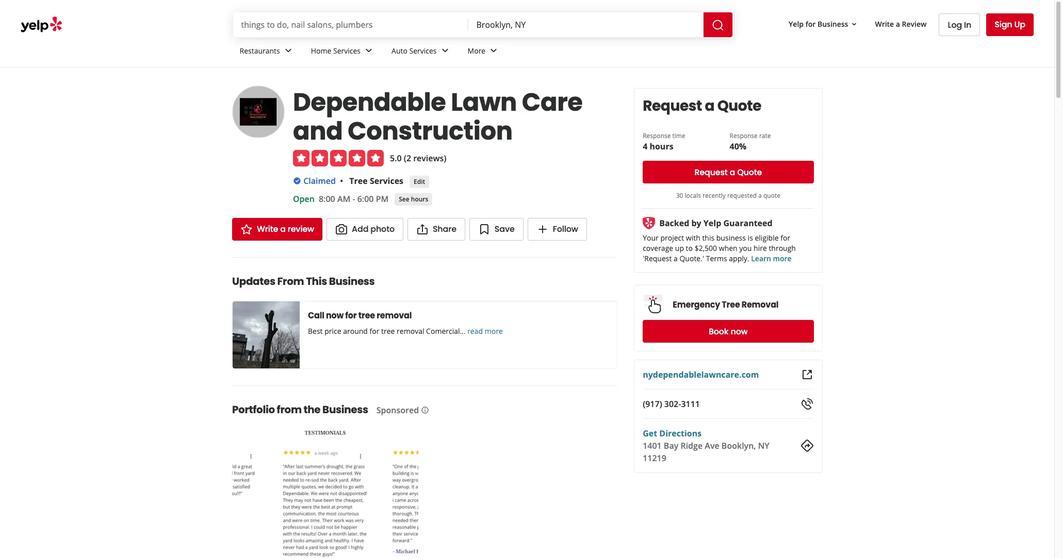 Task type: locate. For each thing, give the bounding box(es) containing it.
response up the 40%
[[730, 132, 758, 140]]

coverage
[[643, 244, 673, 253]]

follow
[[553, 224, 578, 236]]

30 locals recently requested a quote
[[676, 191, 781, 200]]

in
[[965, 19, 972, 31]]

this
[[702, 233, 715, 243]]

response up 4
[[643, 132, 671, 140]]

5.0
[[390, 153, 402, 164]]

1 24 chevron down v2 image from the left
[[282, 45, 295, 57]]

1 response from the left
[[643, 132, 671, 140]]

Near text field
[[477, 19, 695, 30]]

services right "home"
[[333, 46, 361, 56]]

0 vertical spatial hours
[[650, 141, 674, 152]]

now right book
[[731, 326, 748, 338]]

removal
[[377, 310, 412, 322], [397, 327, 425, 337]]

3 24 chevron down v2 image from the left
[[439, 45, 451, 57]]

0 vertical spatial more
[[773, 254, 792, 264]]

1 horizontal spatial services
[[370, 175, 404, 187]]

0 vertical spatial write
[[876, 19, 895, 29]]

0 vertical spatial quote
[[717, 96, 762, 116]]

tree up around
[[359, 310, 375, 322]]

terms
[[706, 254, 727, 264]]

auto services link
[[384, 37, 460, 67]]

write
[[876, 19, 895, 29], [257, 224, 278, 236]]

hours right 4
[[650, 141, 674, 152]]

tree services
[[350, 175, 404, 187]]

services right auto on the top of the page
[[410, 46, 437, 56]]

portfolio
[[232, 403, 275, 418]]

1 horizontal spatial now
[[731, 326, 748, 338]]

book now button
[[643, 321, 814, 343]]

0 horizontal spatial more
[[485, 327, 503, 337]]

for right around
[[370, 327, 380, 337]]

restaurants
[[240, 46, 280, 56]]

write a review
[[257, 224, 314, 236]]

24 camera v2 image
[[336, 224, 348, 236]]

0 vertical spatial yelp
[[789, 19, 804, 29]]

11219
[[643, 453, 666, 465]]

tree
[[350, 175, 368, 187], [722, 299, 740, 311]]

24 external link v2 image
[[802, 369, 814, 381]]

request up recently
[[695, 166, 728, 178]]

0 vertical spatial tree
[[350, 175, 368, 187]]

0 horizontal spatial now
[[326, 310, 344, 322]]

booklyn,
[[722, 441, 756, 452]]

write right 24 star v2 icon
[[257, 224, 278, 236]]

1 vertical spatial now
[[731, 326, 748, 338]]

quote up requested
[[737, 166, 762, 178]]

0 horizontal spatial write
[[257, 224, 278, 236]]

request up time
[[643, 96, 702, 116]]

now inside 'call now for tree removal best price around for tree removal  comercial… read more'
[[326, 310, 344, 322]]

1 horizontal spatial response
[[730, 132, 758, 140]]

response rate 40%
[[730, 132, 771, 152]]

see hours
[[399, 195, 429, 204]]

is
[[748, 233, 753, 243]]

eligible
[[755, 233, 779, 243]]

40%
[[730, 141, 747, 152]]

ny
[[758, 441, 770, 452]]

updates from this business
[[232, 275, 375, 289]]

and
[[293, 114, 343, 149]]

0 vertical spatial now
[[326, 310, 344, 322]]

save
[[495, 224, 515, 236]]

request a quote up time
[[643, 96, 762, 116]]

1 vertical spatial request a quote
[[695, 166, 762, 178]]

tree up book now
[[722, 299, 740, 311]]

services for home services
[[333, 46, 361, 56]]

now
[[326, 310, 344, 322], [731, 326, 748, 338]]

none field 'near'
[[477, 19, 695, 30]]

24 chevron down v2 image right more
[[488, 45, 500, 57]]

0 horizontal spatial response
[[643, 132, 671, 140]]

sign up link
[[987, 13, 1034, 36]]

business right this
[[329, 275, 375, 289]]

dependable lawn care and construction
[[293, 85, 583, 149]]

1 horizontal spatial tree
[[722, 299, 740, 311]]

24 chevron down v2 image inside restaurants link
[[282, 45, 295, 57]]

0 horizontal spatial none field
[[241, 19, 460, 30]]

now for book
[[731, 326, 748, 338]]

2 none field from the left
[[477, 19, 695, 30]]

business left 16 chevron down v2 image
[[818, 19, 849, 29]]

1 horizontal spatial hours
[[650, 141, 674, 152]]

1 vertical spatial yelp
[[704, 218, 721, 229]]

2 response from the left
[[730, 132, 758, 140]]

ave
[[705, 441, 720, 452]]

(2 reviews) link
[[404, 153, 447, 164]]

24 chevron down v2 image inside auto services link
[[439, 45, 451, 57]]

24 chevron down v2 image right auto services in the top of the page
[[439, 45, 451, 57]]

1 vertical spatial write
[[257, 224, 278, 236]]

business for portfolio from the business
[[323, 403, 368, 418]]

edit
[[414, 177, 425, 186]]

'request
[[643, 254, 672, 264]]

24 chevron down v2 image inside home services link
[[363, 45, 375, 57]]

edit button
[[410, 176, 430, 189]]

quote
[[717, 96, 762, 116], [737, 166, 762, 178]]

1 vertical spatial hours
[[411, 195, 429, 204]]

a inside your project with this business is eligible for coverage up to $2,500 when you hire through 'request a quote.' terms apply.
[[674, 254, 678, 264]]

for up through at the top right
[[781, 233, 791, 243]]

24 chevron down v2 image right restaurants
[[282, 45, 295, 57]]

removal
[[742, 299, 779, 311]]

now inside button
[[731, 326, 748, 338]]

tree right around
[[381, 327, 395, 337]]

response inside response time 4 hours
[[643, 132, 671, 140]]

the
[[304, 403, 321, 418]]

request a quote up '30 locals recently requested a quote'
[[695, 166, 762, 178]]

0 horizontal spatial services
[[333, 46, 361, 56]]

see
[[399, 195, 410, 204]]

1 vertical spatial request
[[695, 166, 728, 178]]

for inside button
[[806, 19, 816, 29]]

more down through at the top right
[[773, 254, 792, 264]]

call
[[308, 310, 324, 322]]

tree services link
[[350, 175, 404, 187]]

16 chevron down v2 image
[[851, 20, 859, 28]]

24 chevron down v2 image for more
[[488, 45, 500, 57]]

backed by yelp guaranteed
[[659, 218, 773, 229]]

log
[[948, 19, 963, 31]]

hours right see
[[411, 195, 429, 204]]

1 vertical spatial tree
[[722, 299, 740, 311]]

for left 16 chevron down v2 image
[[806, 19, 816, 29]]

0 horizontal spatial tree
[[359, 310, 375, 322]]

now up price at the left
[[326, 310, 344, 322]]

a inside button
[[730, 166, 735, 178]]

see hours link
[[395, 194, 433, 206]]

services up pm
[[370, 175, 404, 187]]

None search field
[[233, 12, 735, 37]]

more right read
[[485, 327, 503, 337]]

more
[[468, 46, 486, 56]]

portfolio from the business element
[[216, 386, 624, 559]]

up
[[675, 244, 684, 253]]

write left review
[[876, 19, 895, 29]]

1 vertical spatial quote
[[737, 166, 762, 178]]

sign up
[[995, 19, 1026, 30]]

1 horizontal spatial write
[[876, 19, 895, 29]]

hours inside response time 4 hours
[[650, 141, 674, 152]]

open
[[293, 194, 315, 205]]

16 info v2 image
[[421, 407, 430, 415]]

more inside 'call now for tree removal best price around for tree removal  comercial… read more'
[[485, 327, 503, 337]]

0 vertical spatial tree
[[359, 310, 375, 322]]

auto
[[392, 46, 408, 56]]

recently
[[703, 191, 726, 200]]

4 24 chevron down v2 image from the left
[[488, 45, 500, 57]]

2 horizontal spatial services
[[410, 46, 437, 56]]

for
[[806, 19, 816, 29], [781, 233, 791, 243], [345, 310, 357, 322], [370, 327, 380, 337]]

24 chevron down v2 image inside more link
[[488, 45, 500, 57]]

None field
[[241, 19, 460, 30], [477, 19, 695, 30]]

0 vertical spatial business
[[818, 19, 849, 29]]

services
[[333, 46, 361, 56], [410, 46, 437, 56], [370, 175, 404, 187]]

tree up -
[[350, 175, 368, 187]]

1 none field from the left
[[241, 19, 460, 30]]

1 horizontal spatial tree
[[381, 327, 395, 337]]

write for write a review
[[876, 19, 895, 29]]

locals
[[685, 191, 701, 200]]

2 vertical spatial business
[[323, 403, 368, 418]]

1 vertical spatial more
[[485, 327, 503, 337]]

24 chevron down v2 image left auto on the top of the page
[[363, 45, 375, 57]]

for inside your project with this business is eligible for coverage up to $2,500 when you hire through 'request a quote.' terms apply.
[[781, 233, 791, 243]]

business right 'the'
[[323, 403, 368, 418]]

quote up response rate 40%
[[717, 96, 762, 116]]

response inside response rate 40%
[[730, 132, 758, 140]]

yelp
[[789, 19, 804, 29], [704, 218, 721, 229]]

ridge
[[681, 441, 703, 452]]

tree
[[359, 310, 375, 322], [381, 327, 395, 337]]

write a review
[[876, 19, 927, 29]]

learn
[[751, 254, 771, 264]]

your project with this business is eligible for coverage up to $2,500 when you hire through 'request a quote.' terms apply.
[[643, 233, 796, 264]]

write for write a review
[[257, 224, 278, 236]]

8:00
[[319, 194, 335, 205]]

construction
[[348, 114, 513, 149]]

portfolio from the business
[[232, 403, 368, 418]]

1 vertical spatial business
[[329, 275, 375, 289]]

claimed
[[304, 175, 336, 187]]

24 chevron down v2 image for auto services
[[439, 45, 451, 57]]

0 horizontal spatial tree
[[350, 175, 368, 187]]

Find text field
[[241, 19, 460, 30]]

2 24 chevron down v2 image from the left
[[363, 45, 375, 57]]

24 chevron down v2 image
[[282, 45, 295, 57], [363, 45, 375, 57], [439, 45, 451, 57], [488, 45, 500, 57]]

dependable
[[293, 85, 446, 120]]

directions
[[660, 428, 702, 440]]

1 horizontal spatial yelp
[[789, 19, 804, 29]]

1 horizontal spatial none field
[[477, 19, 695, 30]]



Task type: describe. For each thing, give the bounding box(es) containing it.
yelp for business
[[789, 19, 849, 29]]

to
[[686, 244, 693, 253]]

1 vertical spatial removal
[[397, 327, 425, 337]]

response for 4
[[643, 132, 671, 140]]

24 save outline v2 image
[[478, 224, 491, 236]]

hire
[[754, 244, 767, 253]]

emergency tree removal
[[673, 299, 779, 311]]

none field find
[[241, 19, 460, 30]]

home services link
[[303, 37, 384, 67]]

30
[[676, 191, 683, 200]]

1 vertical spatial tree
[[381, 327, 395, 337]]

302-
[[664, 399, 681, 410]]

around
[[343, 327, 368, 337]]

book now
[[709, 326, 748, 338]]

review
[[288, 224, 314, 236]]

guaranteed
[[724, 218, 773, 229]]

business logo image
[[232, 86, 285, 138]]

search image
[[712, 19, 724, 31]]

0 horizontal spatial hours
[[411, 195, 429, 204]]

4
[[643, 141, 648, 152]]

time
[[673, 132, 686, 140]]

yelp for business button
[[785, 15, 863, 33]]

3111
[[681, 399, 700, 410]]

backed
[[659, 218, 689, 229]]

(917) 302-3111
[[643, 399, 700, 410]]

lawn
[[451, 85, 517, 120]]

0 vertical spatial removal
[[377, 310, 412, 322]]

response for 40%
[[730, 132, 758, 140]]

care
[[522, 85, 583, 120]]

add photo link
[[327, 219, 404, 241]]

follow button
[[528, 219, 587, 241]]

24 share v2 image
[[416, 224, 429, 236]]

best
[[308, 327, 323, 337]]

photo
[[371, 224, 395, 236]]

when
[[719, 244, 738, 253]]

services for auto services
[[410, 46, 437, 56]]

nydependablelawncare.com link
[[643, 370, 759, 381]]

log in link
[[940, 13, 981, 36]]

get
[[643, 428, 657, 440]]

call now for tree removal best price around for tree removal  comercial… read more
[[308, 310, 503, 337]]

request a quote inside button
[[695, 166, 762, 178]]

24 add v2 image
[[537, 224, 549, 236]]

comercial…
[[426, 327, 466, 337]]

rate
[[759, 132, 771, 140]]

reviews)
[[414, 153, 447, 164]]

bay
[[664, 441, 679, 452]]

nydependablelawncare.com
[[643, 370, 759, 381]]

quote
[[764, 191, 781, 200]]

this
[[306, 275, 327, 289]]

through
[[769, 244, 796, 253]]

24 chevron down v2 image for restaurants
[[282, 45, 295, 57]]

business
[[717, 233, 746, 243]]

updates
[[232, 275, 275, 289]]

0 vertical spatial request
[[643, 96, 702, 116]]

from
[[277, 403, 302, 418]]

home
[[311, 46, 332, 56]]

get directions 1401 bay ridge ave booklyn, ny 11219
[[643, 428, 770, 465]]

5 star rating image
[[293, 150, 384, 167]]

more link
[[460, 37, 508, 67]]

add
[[352, 224, 369, 236]]

from
[[277, 275, 304, 289]]

book
[[709, 326, 729, 338]]

your
[[643, 233, 659, 243]]

share
[[433, 224, 457, 236]]

log in
[[948, 19, 972, 31]]

request a quote button
[[643, 161, 814, 184]]

16 claim filled v2 image
[[293, 177, 301, 185]]

requested
[[727, 191, 757, 200]]

0 horizontal spatial yelp
[[704, 218, 721, 229]]

business inside button
[[818, 19, 849, 29]]

24 phone v2 image
[[802, 398, 814, 411]]

quote inside request a quote button
[[737, 166, 762, 178]]

now for call
[[326, 310, 344, 322]]

sign
[[995, 19, 1013, 30]]

1 horizontal spatial more
[[773, 254, 792, 264]]

auto services
[[392, 46, 437, 56]]

learn more link
[[751, 254, 792, 264]]

am
[[337, 194, 351, 205]]

services for tree services
[[370, 175, 404, 187]]

quote.'
[[680, 254, 704, 264]]

$2,500
[[695, 244, 717, 253]]

request inside button
[[695, 166, 728, 178]]

-
[[353, 194, 355, 205]]

apply.
[[729, 254, 749, 264]]

pm
[[376, 194, 389, 205]]

business categories element
[[231, 37, 1034, 67]]

24 directions v2 image
[[802, 440, 814, 453]]

5.0 (2 reviews)
[[390, 153, 447, 164]]

24 chevron down v2 image for home services
[[363, 45, 375, 57]]

updates from this business element
[[216, 258, 618, 370]]

24 star v2 image
[[241, 224, 253, 236]]

business for updates from this business
[[329, 275, 375, 289]]

learn more
[[751, 254, 792, 264]]

yelp inside button
[[789, 19, 804, 29]]

sponsored
[[377, 405, 419, 417]]

call now for tree removal image
[[233, 302, 300, 369]]

review
[[902, 19, 927, 29]]

write a review link
[[871, 15, 931, 33]]

get directions link
[[643, 428, 702, 440]]

1401
[[643, 441, 662, 452]]

6:00
[[358, 194, 374, 205]]

for up around
[[345, 310, 357, 322]]

0 vertical spatial request a quote
[[643, 96, 762, 116]]

save button
[[470, 219, 524, 241]]

you
[[740, 244, 752, 253]]



Task type: vqa. For each thing, say whether or not it's contained in the screenshot.
rightmost BLOG
no



